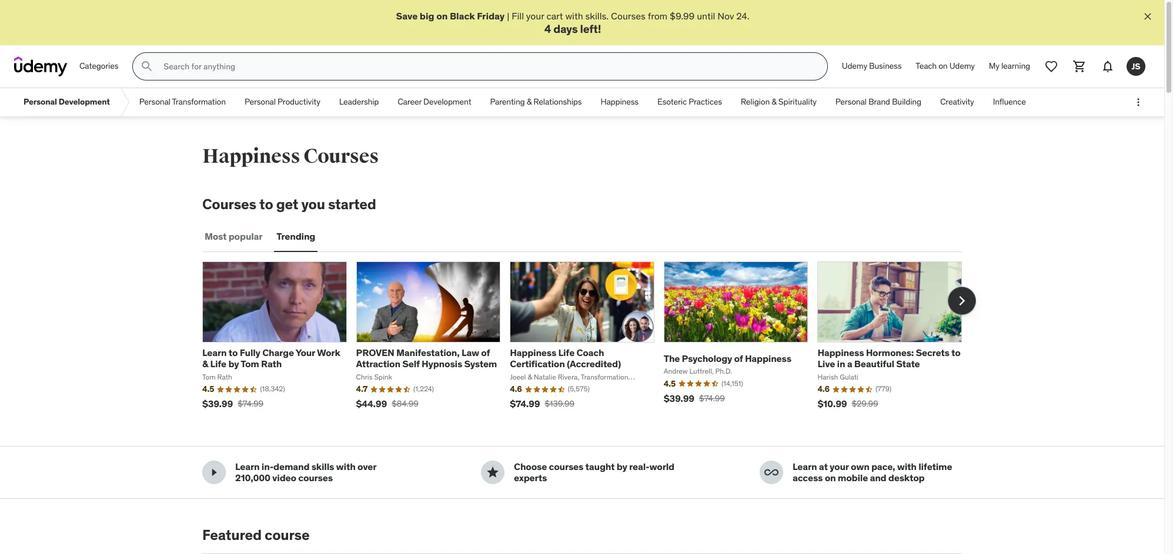 Task type: vqa. For each thing, say whether or not it's contained in the screenshot.
"demand"
yes



Task type: locate. For each thing, give the bounding box(es) containing it.
2 horizontal spatial courses
[[611, 10, 646, 22]]

happiness for happiness courses
[[202, 144, 300, 169]]

with
[[565, 10, 583, 22], [336, 461, 356, 473], [897, 461, 917, 473]]

udemy left business
[[842, 61, 867, 71]]

courses
[[549, 461, 583, 473], [298, 472, 333, 484]]

the
[[664, 353, 680, 364]]

& inside parenting & relationships link
[[527, 97, 532, 107]]

personal left brand
[[835, 97, 867, 107]]

life left coach
[[558, 347, 575, 359]]

learn left at
[[793, 461, 817, 473]]

& for religion
[[772, 97, 777, 107]]

1 horizontal spatial medium image
[[764, 466, 779, 480]]

1 vertical spatial on
[[939, 61, 948, 71]]

& right parenting
[[527, 97, 532, 107]]

courses inside learn in-demand skills with over 210,000 video courses
[[298, 472, 333, 484]]

personal brand building link
[[826, 88, 931, 117]]

close image
[[1142, 11, 1154, 22]]

by left real-
[[617, 461, 627, 473]]

1 vertical spatial your
[[830, 461, 849, 473]]

practices
[[689, 97, 722, 107]]

& left 'tom'
[[202, 358, 208, 370]]

1 horizontal spatial udemy
[[949, 61, 975, 71]]

0 vertical spatial by
[[228, 358, 239, 370]]

rath
[[261, 358, 282, 370]]

&
[[527, 97, 532, 107], [772, 97, 777, 107], [202, 358, 208, 370]]

your
[[296, 347, 315, 359]]

courses
[[611, 10, 646, 22], [304, 144, 379, 169], [202, 195, 256, 214]]

to right the secrets in the right bottom of the page
[[951, 347, 961, 359]]

learn for learn in-demand skills with over 210,000 video courses
[[235, 461, 260, 473]]

personal inside personal productivity link
[[245, 97, 276, 107]]

started
[[328, 195, 376, 214]]

more subcategory menu links image
[[1133, 97, 1144, 108]]

2 udemy from the left
[[949, 61, 975, 71]]

video
[[272, 472, 296, 484]]

0 horizontal spatial on
[[436, 10, 448, 22]]

learn inside learn in-demand skills with over 210,000 video courses
[[235, 461, 260, 473]]

1 horizontal spatial with
[[565, 10, 583, 22]]

personal right arrow pointing to subcategory menu links image
[[139, 97, 170, 107]]

0 horizontal spatial courses
[[298, 472, 333, 484]]

development
[[59, 97, 110, 107], [423, 97, 471, 107]]

experts
[[514, 472, 547, 484]]

spirituality
[[778, 97, 817, 107]]

0 horizontal spatial learn
[[202, 347, 227, 359]]

at
[[819, 461, 828, 473]]

personal transformation link
[[130, 88, 235, 117]]

happiness inside happiness life coach certification  (accredited)
[[510, 347, 556, 359]]

0 horizontal spatial by
[[228, 358, 239, 370]]

to left fully
[[229, 347, 238, 359]]

development right career
[[423, 97, 471, 107]]

teach on udemy link
[[909, 52, 982, 81]]

career development link
[[388, 88, 481, 117]]

2 development from the left
[[423, 97, 471, 107]]

happiness inside happiness hormones: secrets to live in a beautiful state
[[818, 347, 864, 359]]

0 horizontal spatial udemy
[[842, 61, 867, 71]]

building
[[892, 97, 921, 107]]

1 horizontal spatial development
[[423, 97, 471, 107]]

real-
[[629, 461, 649, 473]]

with left over
[[336, 461, 356, 473]]

happiness life coach certification  (accredited)
[[510, 347, 621, 370]]

1 personal from the left
[[24, 97, 57, 107]]

carousel element
[[202, 262, 976, 418]]

learn for learn to fully charge your work & life by tom rath
[[202, 347, 227, 359]]

learn
[[202, 347, 227, 359], [235, 461, 260, 473], [793, 461, 817, 473]]

development for career development
[[423, 97, 471, 107]]

1 horizontal spatial &
[[527, 97, 532, 107]]

of right law
[[481, 347, 490, 359]]

personal for personal transformation
[[139, 97, 170, 107]]

influence
[[993, 97, 1026, 107]]

personal inside personal brand building 'link'
[[835, 97, 867, 107]]

teach on udemy
[[916, 61, 975, 71]]

live
[[818, 358, 835, 370]]

& inside the religion & spirituality 'link'
[[772, 97, 777, 107]]

on right 'big'
[[436, 10, 448, 22]]

your
[[526, 10, 544, 22], [830, 461, 849, 473]]

to inside happiness hormones: secrets to live in a beautiful state
[[951, 347, 961, 359]]

2 horizontal spatial with
[[897, 461, 917, 473]]

courses inside choose courses taught by real-world experts
[[549, 461, 583, 473]]

happiness life coach certification  (accredited) link
[[510, 347, 621, 370]]

courses left taught
[[549, 461, 583, 473]]

personal left productivity
[[245, 97, 276, 107]]

0 horizontal spatial &
[[202, 358, 208, 370]]

black
[[450, 10, 475, 22]]

0 horizontal spatial with
[[336, 461, 356, 473]]

popular
[[229, 231, 262, 242]]

2 horizontal spatial learn
[[793, 461, 817, 473]]

coach
[[577, 347, 604, 359]]

of
[[481, 347, 490, 359], [734, 353, 743, 364]]

medium image left the 210,000
[[207, 466, 221, 480]]

medium image for learn in-demand skills with over 210,000 video courses
[[207, 466, 221, 480]]

courses up the started
[[304, 144, 379, 169]]

0 horizontal spatial your
[[526, 10, 544, 22]]

Search for anything text field
[[161, 57, 813, 77]]

from
[[648, 10, 668, 22]]

1 horizontal spatial to
[[259, 195, 273, 214]]

a
[[847, 358, 852, 370]]

2 horizontal spatial on
[[939, 61, 948, 71]]

personal for personal brand building
[[835, 97, 867, 107]]

0 vertical spatial courses
[[611, 10, 646, 22]]

days
[[553, 22, 578, 36]]

your right fill
[[526, 10, 544, 22]]

with up "days"
[[565, 10, 583, 22]]

on
[[436, 10, 448, 22], [939, 61, 948, 71], [825, 472, 836, 484]]

medium image left access
[[764, 466, 779, 480]]

on left mobile at the right of the page
[[825, 472, 836, 484]]

0 horizontal spatial of
[[481, 347, 490, 359]]

1 development from the left
[[59, 97, 110, 107]]

personal inside personal transformation link
[[139, 97, 170, 107]]

development down categories dropdown button
[[59, 97, 110, 107]]

1 horizontal spatial courses
[[304, 144, 379, 169]]

1 horizontal spatial your
[[830, 461, 849, 473]]

0 horizontal spatial medium image
[[207, 466, 221, 480]]

3 personal from the left
[[245, 97, 276, 107]]

2 horizontal spatial &
[[772, 97, 777, 107]]

learn left in-
[[235, 461, 260, 473]]

1 horizontal spatial life
[[558, 347, 575, 359]]

personal down udemy image at the top
[[24, 97, 57, 107]]

courses left from
[[611, 10, 646, 22]]

to
[[259, 195, 273, 214], [229, 347, 238, 359], [951, 347, 961, 359]]

trending
[[277, 231, 315, 242]]

mobile
[[838, 472, 868, 484]]

courses right video
[[298, 472, 333, 484]]

happiness
[[601, 97, 639, 107], [202, 144, 300, 169], [510, 347, 556, 359], [818, 347, 864, 359], [745, 353, 791, 364]]

to left get
[[259, 195, 273, 214]]

life
[[558, 347, 575, 359], [210, 358, 226, 370]]

medium image
[[207, 466, 221, 480], [764, 466, 779, 480]]

life left 'tom'
[[210, 358, 226, 370]]

1 medium image from the left
[[207, 466, 221, 480]]

0 horizontal spatial courses
[[202, 195, 256, 214]]

over
[[357, 461, 376, 473]]

learn for learn at your own pace, with lifetime access on mobile and desktop
[[793, 461, 817, 473]]

learn to fully charge your work & life by tom rath link
[[202, 347, 340, 370]]

life inside learn to fully charge your work & life by tom rath
[[210, 358, 226, 370]]

on right teach
[[939, 61, 948, 71]]

1 horizontal spatial by
[[617, 461, 627, 473]]

personal for personal development
[[24, 97, 57, 107]]

access
[[793, 472, 823, 484]]

0 horizontal spatial life
[[210, 358, 226, 370]]

esoteric
[[657, 97, 687, 107]]

your inside save big on black friday | fill your cart with skills. courses from $9.99 until nov 24. 4 days left!
[[526, 10, 544, 22]]

attraction
[[356, 358, 400, 370]]

with right pace,
[[897, 461, 917, 473]]

by left 'tom'
[[228, 358, 239, 370]]

career development
[[398, 97, 471, 107]]

2 horizontal spatial to
[[951, 347, 961, 359]]

of right psychology
[[734, 353, 743, 364]]

2 medium image from the left
[[764, 466, 779, 480]]

hormones:
[[866, 347, 914, 359]]

learn left fully
[[202, 347, 227, 359]]

0 horizontal spatial development
[[59, 97, 110, 107]]

arrow pointing to subcategory menu links image
[[119, 88, 130, 117]]

0 vertical spatial on
[[436, 10, 448, 22]]

udemy left 'my'
[[949, 61, 975, 71]]

influence link
[[984, 88, 1035, 117]]

courses up most popular
[[202, 195, 256, 214]]

2 personal from the left
[[139, 97, 170, 107]]

personal inside personal development link
[[24, 97, 57, 107]]

0 vertical spatial your
[[526, 10, 544, 22]]

learn inside learn to fully charge your work & life by tom rath
[[202, 347, 227, 359]]

1 vertical spatial by
[[617, 461, 627, 473]]

to inside learn to fully charge your work & life by tom rath
[[229, 347, 238, 359]]

by
[[228, 358, 239, 370], [617, 461, 627, 473]]

24.
[[736, 10, 749, 22]]

most
[[205, 231, 227, 242]]

happiness inside happiness link
[[601, 97, 639, 107]]

1 horizontal spatial on
[[825, 472, 836, 484]]

4 personal from the left
[[835, 97, 867, 107]]

2 vertical spatial on
[[825, 472, 836, 484]]

by inside learn to fully charge your work & life by tom rath
[[228, 358, 239, 370]]

shopping cart with 0 items image
[[1073, 60, 1087, 74]]

happiness for happiness
[[601, 97, 639, 107]]

system
[[464, 358, 497, 370]]

life inside happiness life coach certification  (accredited)
[[558, 347, 575, 359]]

your right at
[[830, 461, 849, 473]]

& right religion
[[772, 97, 777, 107]]

1 horizontal spatial courses
[[549, 461, 583, 473]]

notifications image
[[1101, 60, 1115, 74]]

js link
[[1122, 52, 1150, 81]]

you
[[301, 195, 325, 214]]

learn inside 'learn at your own pace, with lifetime access on mobile and desktop'
[[793, 461, 817, 473]]

0 horizontal spatial to
[[229, 347, 238, 359]]

my learning link
[[982, 52, 1037, 81]]

work
[[317, 347, 340, 359]]

trending button
[[274, 223, 318, 251]]

transformation
[[172, 97, 226, 107]]

1 horizontal spatial learn
[[235, 461, 260, 473]]

fully
[[240, 347, 260, 359]]

happiness for happiness hormones: secrets to live in a beautiful state
[[818, 347, 864, 359]]

parenting & relationships link
[[481, 88, 591, 117]]



Task type: describe. For each thing, give the bounding box(es) containing it.
2 vertical spatial courses
[[202, 195, 256, 214]]

personal development
[[24, 97, 110, 107]]

charge
[[262, 347, 294, 359]]

courses inside save big on black friday | fill your cart with skills. courses from $9.99 until nov 24. 4 days left!
[[611, 10, 646, 22]]

nov
[[718, 10, 734, 22]]

secrets
[[916, 347, 950, 359]]

my learning
[[989, 61, 1030, 71]]

|
[[507, 10, 509, 22]]

happiness for happiness life coach certification  (accredited)
[[510, 347, 556, 359]]

wishlist image
[[1044, 60, 1058, 74]]

skills
[[311, 461, 334, 473]]

medium image for learn at your own pace, with lifetime access on mobile and desktop
[[764, 466, 779, 480]]

and
[[870, 472, 886, 484]]

with inside save big on black friday | fill your cart with skills. courses from $9.99 until nov 24. 4 days left!
[[565, 10, 583, 22]]

creativity link
[[931, 88, 984, 117]]

brand
[[868, 97, 890, 107]]

& for parenting
[[527, 97, 532, 107]]

state
[[896, 358, 920, 370]]

parenting & relationships
[[490, 97, 582, 107]]

choose
[[514, 461, 547, 473]]

my
[[989, 61, 999, 71]]

friday
[[477, 10, 505, 22]]

learn in-demand skills with over 210,000 video courses
[[235, 461, 376, 484]]

law
[[462, 347, 479, 359]]

js
[[1132, 61, 1140, 72]]

next image
[[953, 291, 971, 310]]

demand
[[273, 461, 309, 473]]

certification
[[510, 358, 565, 370]]

left!
[[580, 22, 601, 36]]

productivity
[[278, 97, 320, 107]]

to for fully
[[229, 347, 238, 359]]

relationships
[[534, 97, 582, 107]]

1 udemy from the left
[[842, 61, 867, 71]]

4
[[544, 22, 551, 36]]

religion & spirituality
[[741, 97, 817, 107]]

happiness hormones: secrets to live in a beautiful state link
[[818, 347, 961, 370]]

with inside learn in-demand skills with over 210,000 video courses
[[336, 461, 356, 473]]

personal for personal productivity
[[245, 97, 276, 107]]

udemy business
[[842, 61, 902, 71]]

personal transformation
[[139, 97, 226, 107]]

1 horizontal spatial of
[[734, 353, 743, 364]]

most popular
[[205, 231, 262, 242]]

fill
[[512, 10, 524, 22]]

learn at your own pace, with lifetime access on mobile and desktop
[[793, 461, 952, 484]]

religion
[[741, 97, 770, 107]]

esoteric practices
[[657, 97, 722, 107]]

happiness hormones: secrets to live in a beautiful state
[[818, 347, 961, 370]]

& inside learn to fully charge your work & life by tom rath
[[202, 358, 208, 370]]

categories button
[[72, 52, 125, 81]]

on inside save big on black friday | fill your cart with skills. courses from $9.99 until nov 24. 4 days left!
[[436, 10, 448, 22]]

save big on black friday | fill your cart with skills. courses from $9.99 until nov 24. 4 days left!
[[396, 10, 749, 36]]

personal brand building
[[835, 97, 921, 107]]

creativity
[[940, 97, 974, 107]]

$9.99
[[670, 10, 695, 22]]

big
[[420, 10, 434, 22]]

udemy image
[[14, 57, 68, 77]]

(accredited)
[[567, 358, 621, 370]]

submit search image
[[140, 60, 154, 74]]

featured course
[[202, 526, 310, 545]]

save
[[396, 10, 418, 22]]

categories
[[79, 61, 118, 71]]

parenting
[[490, 97, 525, 107]]

most popular button
[[202, 223, 265, 251]]

learning
[[1001, 61, 1030, 71]]

tom
[[241, 358, 259, 370]]

religion & spirituality link
[[731, 88, 826, 117]]

beautiful
[[854, 358, 894, 370]]

proven manifestation, law of attraction self hypnosis system link
[[356, 347, 497, 370]]

courses to get you started
[[202, 195, 376, 214]]

taught
[[585, 461, 615, 473]]

by inside choose courses taught by real-world experts
[[617, 461, 627, 473]]

personal productivity
[[245, 97, 320, 107]]

on inside 'learn at your own pace, with lifetime access on mobile and desktop'
[[825, 472, 836, 484]]

hypnosis
[[422, 358, 462, 370]]

desktop
[[888, 472, 925, 484]]

cart
[[547, 10, 563, 22]]

self
[[402, 358, 420, 370]]

psychology
[[682, 353, 732, 364]]

business
[[869, 61, 902, 71]]

pace,
[[871, 461, 895, 473]]

of inside proven manifestation, law of attraction self hypnosis system
[[481, 347, 490, 359]]

the psychology of happiness
[[664, 353, 791, 364]]

1 vertical spatial courses
[[304, 144, 379, 169]]

proven manifestation, law of attraction self hypnosis system
[[356, 347, 497, 370]]

lifetime
[[919, 461, 952, 473]]

personal development link
[[14, 88, 119, 117]]

leadership link
[[330, 88, 388, 117]]

with inside 'learn at your own pace, with lifetime access on mobile and desktop'
[[897, 461, 917, 473]]

happiness link
[[591, 88, 648, 117]]

your inside 'learn at your own pace, with lifetime access on mobile and desktop'
[[830, 461, 849, 473]]

udemy business link
[[835, 52, 909, 81]]

until
[[697, 10, 715, 22]]

to for get
[[259, 195, 273, 214]]

development for personal development
[[59, 97, 110, 107]]

210,000
[[235, 472, 270, 484]]

career
[[398, 97, 422, 107]]

medium image
[[486, 466, 500, 480]]

teach
[[916, 61, 937, 71]]

learn to fully charge your work & life by tom rath
[[202, 347, 340, 370]]



